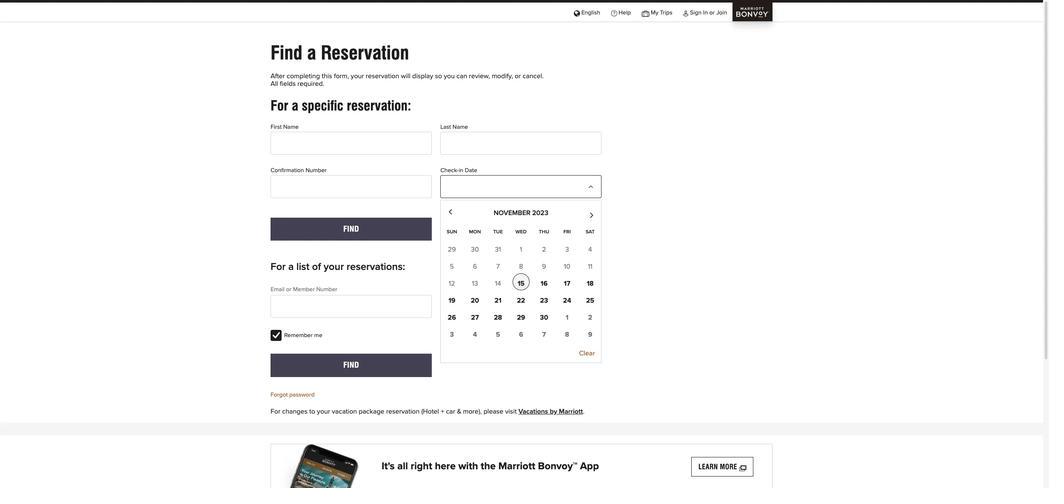 Task type: locate. For each thing, give the bounding box(es) containing it.
sat, nov 11, 2023 cell
[[588, 263, 593, 270]]

a left list at the left bottom of page
[[288, 262, 294, 272]]

tue
[[493, 230, 503, 235]]

27
[[471, 314, 479, 321]]

2 vertical spatial find
[[343, 361, 359, 370]]

1 vertical spatial marriott
[[498, 462, 535, 472]]

8
[[519, 263, 523, 270], [565, 331, 569, 338]]

0 vertical spatial 4
[[588, 246, 592, 253]]

mon, dec 4, 2023 cell
[[466, 324, 483, 341]]

20
[[471, 297, 479, 304]]

your inside after completing this form, your reservation will display so you can review, modify, or cancel. all fields required.
[[351, 73, 364, 80]]

2 vertical spatial or
[[286, 287, 291, 293]]

1 vertical spatial 29
[[517, 314, 525, 321]]

reservation left the (hotel
[[386, 408, 420, 415]]

0 horizontal spatial 7
[[496, 263, 500, 270]]

it's
[[382, 462, 395, 472]]

tue, oct 31, 2023 cell
[[495, 246, 501, 253]]

7
[[496, 263, 500, 270], [542, 331, 546, 338]]

30 up thu, dec 7, 2023 cell
[[540, 314, 548, 321]]

join
[[716, 10, 727, 16]]

a down fields
[[292, 97, 298, 114]]

1 horizontal spatial or
[[515, 73, 521, 80]]

0 horizontal spatial 3
[[450, 331, 454, 338]]

25
[[586, 297, 594, 304]]

0 vertical spatial 6
[[473, 263, 477, 270]]

12
[[449, 280, 455, 287]]

3 for sun, dec 3, 2023 cell
[[450, 331, 454, 338]]

fri, nov 24, 2023 cell
[[559, 290, 576, 307]]

1 horizontal spatial 1
[[566, 314, 569, 321]]

1 inside cell
[[566, 314, 569, 321]]

0 vertical spatial 9
[[542, 263, 546, 270]]

29 for sun, oct 29, 2023 cell
[[448, 246, 456, 253]]

2 for from the top
[[271, 262, 286, 272]]

17
[[564, 280, 570, 287]]

2 inside sat, dec 2, 2023 'cell'
[[588, 314, 592, 321]]

21
[[495, 297, 501, 304]]

8 down fri, dec 1, 2023 cell
[[565, 331, 569, 338]]

find for second 'find' button from the top of the page
[[343, 361, 359, 370]]

please
[[484, 408, 503, 415]]

1 for fri, dec 1, 2023 cell
[[566, 314, 569, 321]]

for for for a list of your reservations:
[[271, 262, 286, 272]]

reservation inside after completing this form, your reservation will display so you can review, modify, or cancel. all fields required.
[[366, 73, 399, 80]]

13
[[472, 280, 478, 287]]

tue, nov 21, 2023 cell
[[490, 290, 507, 307]]

marriott right the
[[498, 462, 535, 472]]

1 horizontal spatial 9
[[588, 331, 592, 338]]

1 vertical spatial 8
[[565, 331, 569, 338]]

app
[[580, 462, 599, 472]]

5
[[450, 263, 454, 270], [496, 331, 500, 338]]

forgot
[[271, 392, 288, 398]]

1 up fri, dec 8, 2023 cell
[[566, 314, 569, 321]]

sun, dec 3, 2023 cell
[[443, 324, 460, 341]]

fri, nov 10, 2023 cell
[[564, 263, 570, 270]]

thu, nov 30, 2023 cell
[[536, 307, 553, 324]]

form,
[[334, 73, 349, 80]]

0 horizontal spatial 30
[[471, 246, 479, 253]]

or right email
[[286, 287, 291, 293]]

number
[[306, 168, 327, 174], [316, 287, 337, 293]]

0 horizontal spatial 6
[[473, 263, 477, 270]]

a up completing
[[307, 42, 316, 64]]

6 up mon, nov 13, 2023 cell
[[473, 263, 477, 270]]

thu, dec 7, 2023 cell
[[536, 324, 553, 341]]

for up email
[[271, 262, 286, 272]]

1 vertical spatial 5
[[496, 331, 500, 338]]

8 up wed, nov 15, 2023 cell
[[519, 263, 523, 270]]

sat, dec 2, 2023 cell
[[582, 307, 599, 324]]

1 vertical spatial a
[[292, 97, 298, 114]]

1 vertical spatial 30
[[540, 314, 548, 321]]

8 inside cell
[[565, 331, 569, 338]]

9 for sat, dec 9, 2023 'cell'
[[588, 331, 592, 338]]

find a reservation
[[271, 42, 409, 64]]

modify,
[[492, 73, 513, 80]]

reservation:
[[347, 97, 411, 114]]

30 up mon, nov 6, 2023 cell
[[471, 246, 479, 253]]

your
[[351, 73, 364, 80], [324, 262, 344, 272], [317, 408, 330, 415]]

0 vertical spatial 8
[[519, 263, 523, 270]]

sign in or join link
[[678, 3, 733, 22]]

0 vertical spatial a
[[307, 42, 316, 64]]

1 horizontal spatial 29
[[517, 314, 525, 321]]

1 horizontal spatial 30
[[540, 314, 548, 321]]

7 down thu, nov 30, 2023 cell
[[542, 331, 546, 338]]

0 vertical spatial for
[[271, 97, 288, 114]]

0 horizontal spatial 5
[[450, 263, 454, 270]]

1
[[520, 246, 522, 253], [566, 314, 569, 321]]

thu, nov 23, 2023 cell
[[536, 290, 553, 307]]

the
[[481, 462, 496, 472]]

fri, dec 8, 2023 cell
[[559, 324, 576, 341]]

1 vertical spatial 7
[[542, 331, 546, 338]]

7 for tue, nov 7, 2023 cell
[[496, 263, 500, 270]]

0 vertical spatial 7
[[496, 263, 500, 270]]

number right 'member' on the left of the page
[[316, 287, 337, 293]]

after completing this form, your reservation will display so you can review, modify, or cancel. all fields required.
[[271, 73, 544, 87]]

or inside after completing this form, your reservation will display so you can review, modify, or cancel. all fields required.
[[515, 73, 521, 80]]

1 vertical spatial or
[[515, 73, 521, 80]]

thu, nov 16, 2023 cell
[[536, 273, 553, 290]]

0 vertical spatial find
[[271, 42, 302, 64]]

0 vertical spatial find button
[[271, 218, 432, 241]]

9 inside 'cell'
[[588, 331, 592, 338]]

1 horizontal spatial 3
[[565, 246, 569, 253]]

5 down the 28
[[496, 331, 500, 338]]

1 horizontal spatial 2
[[588, 314, 592, 321]]

mon, nov 20, 2023 cell
[[466, 290, 483, 307]]

1 vertical spatial for
[[271, 262, 286, 272]]

3 up 10
[[565, 246, 569, 253]]

15
[[518, 280, 525, 287]]

sun, nov 12, 2023 cell
[[449, 280, 455, 287]]

5 up sun, nov 12, 2023 cell
[[450, 263, 454, 270]]

0 vertical spatial 5
[[450, 263, 454, 270]]

learn more
[[699, 463, 737, 471]]

1 vertical spatial find
[[343, 224, 359, 233]]

reservation
[[366, 73, 399, 80], [386, 408, 420, 415]]

1 vertical spatial 9
[[588, 331, 592, 338]]

for down forgot
[[271, 408, 280, 415]]

0 horizontal spatial name
[[283, 124, 299, 130]]

package
[[359, 408, 384, 415]]

1 horizontal spatial 6
[[519, 331, 523, 338]]

or left cancel.
[[515, 73, 521, 80]]

fri
[[563, 230, 571, 235]]

bonvoy™
[[538, 462, 577, 472]]

3
[[565, 246, 569, 253], [450, 331, 454, 338]]

8 for fri, dec 8, 2023 cell
[[565, 331, 569, 338]]

right
[[411, 462, 432, 472]]

0 vertical spatial or
[[709, 10, 715, 16]]

help image
[[611, 10, 617, 16]]

0 vertical spatial marriott
[[559, 408, 583, 415]]

learn
[[699, 463, 718, 471]]

23
[[540, 297, 548, 304]]

grid
[[440, 223, 602, 341]]

email
[[271, 287, 285, 293]]

1 up the wed, nov 8, 2023 cell
[[520, 246, 522, 253]]

7 inside cell
[[542, 331, 546, 338]]

30 inside thu, nov 30, 2023 cell
[[540, 314, 548, 321]]

for
[[271, 97, 288, 114], [271, 262, 286, 272], [271, 408, 280, 415]]

specific
[[302, 97, 343, 114]]

suitcase image
[[642, 10, 649, 16]]

date
[[465, 168, 477, 174]]

marriott
[[559, 408, 583, 415], [498, 462, 535, 472]]

changes
[[282, 408, 308, 415]]

car
[[446, 408, 455, 415]]

name for first name
[[283, 124, 299, 130]]

november 2023
[[494, 210, 548, 217]]

your right to
[[317, 408, 330, 415]]

1 vertical spatial find button
[[271, 354, 432, 377]]

password
[[440, 287, 466, 293]]

1 vertical spatial reservation
[[386, 408, 420, 415]]

0 horizontal spatial 29
[[448, 246, 456, 253]]

tue, nov 14, 2023 cell
[[495, 280, 501, 287]]

1 horizontal spatial 7
[[542, 331, 546, 338]]

in
[[703, 10, 708, 16]]

1 horizontal spatial 5
[[496, 331, 500, 338]]

for a specific reservation:
[[271, 97, 411, 114]]

your for form,
[[351, 73, 364, 80]]

2 up thu, nov 9, 2023 'cell'
[[542, 246, 546, 253]]

2 name from the left
[[453, 124, 468, 130]]

1 horizontal spatial name
[[453, 124, 468, 130]]

a for list
[[288, 262, 294, 272]]

a
[[307, 42, 316, 64], [292, 97, 298, 114], [288, 262, 294, 272]]

4 up 11
[[588, 246, 592, 253]]

2 vertical spatial your
[[317, 408, 330, 415]]

5 for "sun, nov 5, 2023" cell
[[450, 263, 454, 270]]

name right first
[[283, 124, 299, 130]]

name right last
[[453, 124, 468, 130]]

reservation left will
[[366, 73, 399, 80]]

29 up wed, dec 6, 2023 cell
[[517, 314, 525, 321]]

learn more link
[[691, 457, 754, 477]]

2 vertical spatial for
[[271, 408, 280, 415]]

sun, nov 5, 2023 cell
[[450, 263, 454, 270]]

2 down right icon
[[588, 314, 592, 321]]

tue, dec 5, 2023 cell
[[490, 324, 507, 341]]

can
[[457, 73, 467, 80]]

more),
[[463, 408, 482, 415]]

7 down 31
[[496, 263, 500, 270]]

3 for fri, nov 3, 2023 cell
[[565, 246, 569, 253]]

0 vertical spatial reservation
[[366, 73, 399, 80]]

0 vertical spatial 3
[[565, 246, 569, 253]]

help link
[[606, 3, 636, 22]]

0 horizontal spatial 4
[[473, 331, 477, 338]]

to
[[309, 408, 315, 415]]

visit
[[505, 408, 517, 415]]

mon, nov 6, 2023 cell
[[473, 263, 477, 270]]

wed
[[515, 230, 527, 235]]

0 horizontal spatial 1
[[520, 246, 522, 253]]

1 vertical spatial your
[[324, 262, 344, 272]]

0 vertical spatial your
[[351, 73, 364, 80]]

or right in
[[709, 10, 715, 16]]

mon, oct 30, 2023 cell
[[471, 246, 479, 253]]

your right 'form,'
[[351, 73, 364, 80]]

will
[[401, 73, 411, 80]]

3 inside sun, dec 3, 2023 cell
[[450, 331, 454, 338]]

6 inside cell
[[519, 331, 523, 338]]

wed, nov 1, 2023 cell
[[520, 246, 522, 253]]

4
[[588, 246, 592, 253], [473, 331, 477, 338]]

6 down wed, nov 29, 2023 cell
[[519, 331, 523, 338]]

29
[[448, 246, 456, 253], [517, 314, 525, 321]]

9 up the thu, nov 16, 2023 cell
[[542, 263, 546, 270]]

Confirmation Number text field
[[271, 175, 432, 198]]

completing
[[287, 73, 320, 80]]

name
[[283, 124, 299, 130], [453, 124, 468, 130]]

5 inside cell
[[496, 331, 500, 338]]

30 for thu, nov 30, 2023 cell
[[540, 314, 548, 321]]

1 horizontal spatial 4
[[588, 246, 592, 253]]

1 for from the top
[[271, 97, 288, 114]]

0 vertical spatial 1
[[520, 246, 522, 253]]

1 vertical spatial 2
[[588, 314, 592, 321]]

2 vertical spatial a
[[288, 262, 294, 272]]

9 down sat, dec 2, 2023 'cell'
[[588, 331, 592, 338]]

1 horizontal spatial 8
[[565, 331, 569, 338]]

1 vertical spatial 6
[[519, 331, 523, 338]]

first
[[271, 124, 282, 130]]

0 vertical spatial 29
[[448, 246, 456, 253]]

0 vertical spatial 30
[[471, 246, 479, 253]]

29 inside cell
[[517, 314, 525, 321]]

11
[[588, 263, 593, 270]]

0 horizontal spatial or
[[286, 287, 291, 293]]

1 name from the left
[[283, 124, 299, 130]]

0 horizontal spatial marriott
[[498, 462, 535, 472]]

find for second 'find' button from the bottom of the page
[[343, 224, 359, 233]]

1 vertical spatial 4
[[473, 331, 477, 338]]

for up first
[[271, 97, 288, 114]]

sun, nov 19, 2023 cell
[[443, 290, 460, 307]]

18
[[587, 280, 594, 287]]

0 horizontal spatial 2
[[542, 246, 546, 253]]

fields
[[280, 80, 296, 87]]

0 vertical spatial 2
[[542, 246, 546, 253]]

29 up "sun, nov 5, 2023" cell
[[448, 246, 456, 253]]

your right of in the bottom left of the page
[[324, 262, 344, 272]]

marriott right by
[[559, 408, 583, 415]]

1 vertical spatial 1
[[566, 314, 569, 321]]

Password password field
[[440, 295, 602, 318]]

sat, nov 4, 2023 cell
[[588, 246, 592, 253]]

.
[[583, 408, 584, 415]]

marriott bonvoy™ app image
[[271, 444, 373, 488]]

0 horizontal spatial 9
[[542, 263, 546, 270]]

2 for sat, dec 2, 2023 'cell'
[[588, 314, 592, 321]]

0 horizontal spatial 8
[[519, 263, 523, 270]]

thu, nov 9, 2023 cell
[[542, 263, 546, 270]]

First Name text field
[[271, 132, 432, 155]]

4 inside cell
[[473, 331, 477, 338]]

for for for a specific reservation:
[[271, 97, 288, 114]]

1 vertical spatial 3
[[450, 331, 454, 338]]

3 down 26
[[450, 331, 454, 338]]

wed, dec 6, 2023 cell
[[513, 324, 530, 341]]

4 down the 27
[[473, 331, 477, 338]]

number right confirmation
[[306, 168, 327, 174]]



Task type: vqa. For each thing, say whether or not it's contained in the screenshot.
PALM
no



Task type: describe. For each thing, give the bounding box(es) containing it.
tue, nov 28, 2023 cell
[[490, 307, 507, 324]]

31
[[495, 246, 501, 253]]

29 for wed, nov 29, 2023 cell
[[517, 314, 525, 321]]

1 vertical spatial number
[[316, 287, 337, 293]]

mon, nov 13, 2023 cell
[[472, 280, 478, 287]]

for changes to your vacation package reservation (hotel + car & more), please visit vacations by marriott .
[[271, 408, 584, 415]]

sign in or join
[[690, 10, 727, 16]]

member
[[293, 287, 315, 293]]

26
[[448, 314, 456, 321]]

reservation
[[321, 42, 409, 64]]

grid containing 29
[[440, 223, 602, 341]]

here
[[435, 462, 456, 472]]

by
[[550, 408, 557, 415]]

0 vertical spatial number
[[306, 168, 327, 174]]

30 for mon, oct 30, 2023 cell
[[471, 246, 479, 253]]

english link
[[568, 3, 606, 22]]

reservations:
[[347, 262, 405, 272]]

last
[[440, 124, 451, 130]]

trips
[[660, 10, 672, 16]]

all
[[271, 80, 278, 87]]

sun, oct 29, 2023 cell
[[448, 246, 456, 253]]

my
[[651, 10, 659, 16]]

for a list of your reservations:
[[271, 262, 405, 272]]

8 for the wed, nov 8, 2023 cell
[[519, 263, 523, 270]]

confirmation
[[271, 168, 304, 174]]

1 find button from the top
[[271, 218, 432, 241]]

3 for from the top
[[271, 408, 280, 415]]

4 for mon, dec 4, 2023 cell
[[473, 331, 477, 338]]

sat, nov 18, 2023 cell
[[582, 273, 599, 290]]

sun, nov 26, 2023 cell
[[443, 307, 460, 324]]

Check-in Date text field
[[440, 175, 602, 198]]

globe image
[[574, 10, 580, 16]]

thu
[[539, 230, 549, 235]]

last name
[[440, 124, 468, 130]]

forgot password link
[[271, 392, 315, 398]]

sun
[[447, 230, 457, 235]]

7 for thu, dec 7, 2023 cell
[[542, 331, 546, 338]]

2 for thu, nov 2, 2023 cell
[[542, 246, 546, 253]]

my trips link
[[636, 3, 678, 22]]

16
[[541, 280, 548, 287]]

24
[[563, 297, 571, 304]]

(hotel
[[421, 408, 439, 415]]

tue, nov 7, 2023 cell
[[496, 263, 500, 270]]

account image
[[683, 10, 689, 16]]

22
[[517, 297, 525, 304]]

sat, dec 9, 2023 cell
[[582, 324, 599, 341]]

more
[[720, 463, 737, 471]]

2 find button from the top
[[271, 354, 432, 377]]

2 horizontal spatial or
[[709, 10, 715, 16]]

review,
[[469, 73, 490, 80]]

&
[[457, 408, 461, 415]]

+
[[441, 408, 444, 415]]

in
[[459, 168, 463, 174]]

Last Name text field
[[440, 132, 602, 155]]

me
[[314, 333, 322, 339]]

email or member number
[[271, 287, 337, 293]]

sign
[[690, 10, 702, 16]]

first name
[[271, 124, 299, 130]]

check-
[[440, 168, 459, 174]]

display
[[412, 73, 433, 80]]

thu, nov 2, 2023 cell
[[542, 246, 546, 253]]

after
[[271, 73, 285, 80]]

name for last name
[[453, 124, 468, 130]]

all
[[397, 462, 408, 472]]

november
[[494, 210, 531, 217]]

right image
[[586, 303, 593, 310]]

this
[[322, 73, 332, 80]]

with
[[458, 462, 478, 472]]

sat, nov 25, 2023 cell
[[582, 290, 599, 307]]

2023
[[532, 210, 548, 217]]

5 for tue, dec 5, 2023 cell
[[496, 331, 500, 338]]

your for of
[[324, 262, 344, 272]]

4 for sat, nov 4, 2023 cell
[[588, 246, 592, 253]]

9 for thu, nov 9, 2023 'cell'
[[542, 263, 546, 270]]

clear
[[579, 350, 595, 357]]

forgot password
[[271, 392, 315, 398]]

a for specific
[[292, 97, 298, 114]]

confirmation number
[[271, 168, 327, 174]]

check-in date
[[440, 168, 477, 174]]

28
[[494, 314, 502, 321]]

so
[[435, 73, 442, 80]]

mon
[[469, 230, 481, 235]]

clear button
[[574, 347, 602, 370]]

remember me
[[284, 333, 322, 339]]

wed, nov 22, 2023 cell
[[513, 290, 530, 307]]

14
[[495, 280, 501, 287]]

find for find a reservation
[[271, 42, 302, 64]]

wed, nov 15, 2023 cell
[[513, 273, 530, 290]]

vacations
[[518, 408, 548, 415]]

10
[[564, 263, 570, 270]]

wed, nov 8, 2023 cell
[[519, 263, 523, 270]]

arrow up image
[[588, 184, 595, 191]]

6 for mon, nov 6, 2023 cell
[[473, 263, 477, 270]]

wed, nov 29, 2023 cell
[[513, 307, 530, 324]]

fri, nov 3, 2023 cell
[[565, 246, 569, 253]]

1 horizontal spatial marriott
[[559, 408, 583, 415]]

remember
[[284, 333, 313, 339]]

you
[[444, 73, 455, 80]]

19
[[448, 297, 455, 304]]

vacations by marriott link
[[518, 408, 583, 415]]

fri, dec 1, 2023 cell
[[559, 307, 576, 324]]

opens in a new browser window. image
[[739, 463, 746, 471]]

1 for wed, nov 1, 2023 cell
[[520, 246, 522, 253]]

fri, nov 17, 2023 cell
[[559, 273, 576, 290]]

a for reservation
[[307, 42, 316, 64]]

Email or Member Number text field
[[271, 295, 432, 318]]

of
[[312, 262, 321, 272]]

my trips
[[651, 10, 672, 16]]

mon, nov 27, 2023 cell
[[466, 307, 483, 324]]

sat
[[586, 230, 595, 235]]

it's all right here with the marriott bonvoy™ app
[[382, 462, 599, 472]]

6 for wed, dec 6, 2023 cell
[[519, 331, 523, 338]]

english
[[581, 10, 600, 16]]

cancel.
[[523, 73, 544, 80]]



